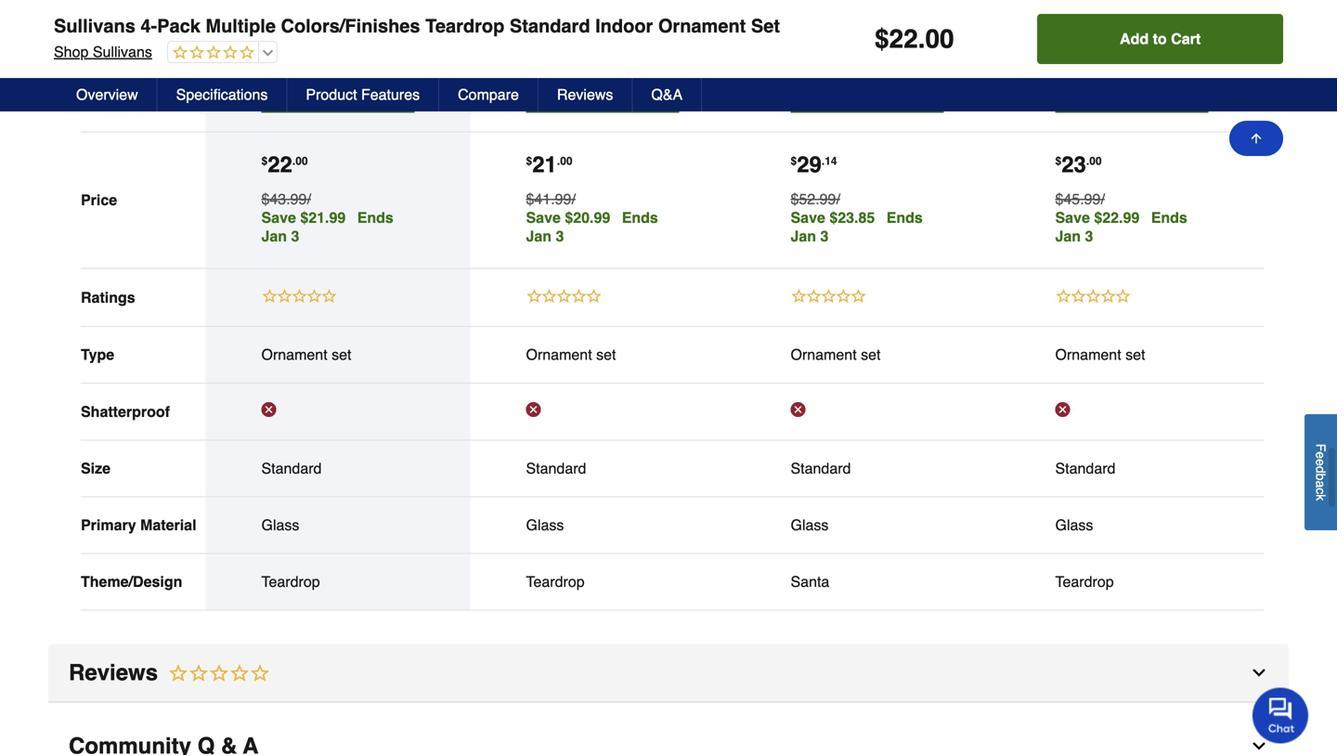 Task type: describe. For each thing, give the bounding box(es) containing it.
3 set from the left
[[861, 346, 881, 363]]

2 standard cell from the left
[[526, 459, 680, 478]]

23
[[1062, 152, 1087, 178]]

3 teardrop cell from the left
[[1056, 573, 1209, 591]]

0 vertical spatial zero stars image
[[168, 45, 254, 62]]

. for save $20.99
[[557, 155, 560, 168]]

$20.99
[[565, 209, 611, 226]]

glass for 1st glass cell
[[262, 517, 299, 534]]

reviews for the bottom reviews button
[[69, 660, 158, 686]]

00 for save $21.99
[[296, 155, 308, 168]]

1 glass cell from the left
[[262, 516, 415, 535]]

4 ornament set cell from the left
[[1056, 346, 1209, 364]]

1 horizontal spatial cart
[[614, 83, 643, 100]]

$ for save $21.99
[[262, 155, 268, 168]]

0 horizontal spatial add to cart button
[[262, 70, 415, 113]]

reviews for the top reviews button
[[557, 86, 613, 103]]

0 vertical spatial sullivans
[[54, 15, 135, 37]]

1 vertical spatial 22
[[268, 152, 293, 178]]

2 cell from the left
[[526, 402, 680, 421]]

1 vertical spatial reviews button
[[48, 644, 1289, 703]]

add to cart for "add to cart" button to the middle
[[562, 83, 643, 100]]

1 horizontal spatial $ 22 . 00
[[875, 24, 955, 54]]

k
[[1314, 494, 1329, 501]]

2 horizontal spatial add
[[1120, 30, 1149, 47]]

multiple
[[206, 15, 276, 37]]

1 no image from the left
[[526, 402, 541, 417]]

pack
[[157, 15, 201, 37]]

$45.99 /
[[1056, 191, 1105, 208]]

3 cell from the left
[[791, 402, 944, 421]]

1 standard cell from the left
[[262, 459, 415, 478]]

2 glass cell from the left
[[526, 516, 680, 535]]

1 horizontal spatial add to cart button
[[526, 70, 680, 113]]

1 no image from the left
[[262, 402, 276, 417]]

/ for 29
[[836, 191, 841, 208]]

4 glass cell from the left
[[1056, 516, 1209, 535]]

2 horizontal spatial cart
[[1172, 30, 1201, 47]]

save $23.85
[[791, 209, 875, 226]]

ends for 29
[[887, 209, 923, 226]]

arrow up image
[[1249, 131, 1264, 146]]

overview button
[[58, 78, 158, 111]]

jan for 21
[[526, 228, 552, 245]]

$45.99
[[1056, 191, 1101, 208]]

material
[[140, 517, 196, 534]]

1 vertical spatial zero stars image
[[158, 663, 271, 686]]

1 vertical spatial $ 22 . 00
[[262, 152, 308, 178]]

size
[[81, 460, 111, 477]]

jan for 23
[[1056, 228, 1081, 245]]

save $22.99
[[1056, 209, 1140, 226]]

ends for 21
[[622, 209, 658, 226]]

jan for 22
[[262, 228, 287, 245]]

. for save $21.99
[[293, 155, 296, 168]]

1 horizontal spatial add
[[562, 83, 591, 100]]

00 for save $20.99
[[560, 155, 573, 168]]

3 ornament set cell from the left
[[791, 346, 944, 364]]

2 teardrop cell from the left
[[526, 573, 680, 591]]

ends jan 3 for 21
[[526, 209, 658, 245]]

chat invite button image
[[1253, 687, 1310, 744]]

ends for 22
[[357, 209, 394, 226]]

ornament for 4th 'ornament set' cell
[[1056, 346, 1122, 363]]

ends jan 3 for 23
[[1056, 209, 1188, 245]]

4-
[[141, 15, 157, 37]]

. for save $22.99
[[1087, 155, 1090, 168]]

glass for second glass cell
[[526, 517, 564, 534]]

indoor
[[596, 15, 653, 37]]

14
[[825, 155, 838, 168]]

save for 22
[[262, 209, 296, 226]]

3 for 29
[[821, 228, 829, 245]]

$21.99
[[300, 209, 346, 226]]

ornament for 3rd 'ornament set' cell from right
[[526, 346, 592, 363]]

/ for 23
[[1101, 191, 1105, 208]]

00 for save $22.99
[[1090, 155, 1102, 168]]

2 no image from the left
[[1056, 402, 1071, 417]]

teardrop for third teardrop "cell" from the right
[[262, 573, 320, 590]]

4 cell from the left
[[1056, 402, 1209, 421]]

$43.99 /
[[262, 191, 311, 208]]

colors/finishes
[[281, 15, 420, 37]]

/ for 21
[[572, 191, 576, 208]]

ornament set for fourth 'ornament set' cell from right
[[262, 346, 352, 363]]

save for 29
[[791, 209, 826, 226]]

theme/design
[[81, 573, 182, 590]]

1 horizontal spatial 22
[[890, 24, 918, 54]]

primary material
[[81, 517, 196, 534]]

1 e from the top
[[1314, 452, 1329, 459]]

4 standard cell from the left
[[1056, 459, 1209, 478]]

2 set from the left
[[596, 346, 616, 363]]

3 for 21
[[556, 228, 564, 245]]

glass for fourth glass cell from left
[[1056, 517, 1094, 534]]

2 ornament set cell from the left
[[526, 346, 680, 364]]

ornament set for 2nd 'ornament set' cell from right
[[791, 346, 881, 363]]



Task type: locate. For each thing, give the bounding box(es) containing it.
c
[[1314, 488, 1329, 494]]

3 down the save $20.99
[[556, 228, 564, 245]]

q&a
[[652, 86, 683, 103]]

zero stars image
[[168, 45, 254, 62], [158, 663, 271, 686]]

2 jan from the left
[[526, 228, 552, 245]]

ornament set for 3rd 'ornament set' cell from right
[[526, 346, 616, 363]]

2 save from the left
[[526, 209, 561, 226]]

shatterproof
[[81, 403, 170, 420]]

3 jan from the left
[[791, 228, 817, 245]]

save $21.99
[[262, 209, 346, 226]]

$ for save $23.85
[[791, 155, 797, 168]]

1 teardrop cell from the left
[[262, 573, 415, 591]]

no image
[[262, 402, 276, 417], [1056, 402, 1071, 417]]

reviews up the "$ 21 . 00"
[[557, 86, 613, 103]]

f
[[1314, 444, 1329, 452]]

ends right $22.99
[[1152, 209, 1188, 226]]

1 / from the left
[[307, 191, 311, 208]]

1 horizontal spatial teardrop cell
[[526, 573, 680, 591]]

00
[[926, 24, 955, 54], [296, 155, 308, 168], [560, 155, 573, 168], [1090, 155, 1102, 168]]

teardrop for third teardrop "cell" from left
[[1056, 573, 1114, 590]]

1 ends from the left
[[357, 209, 394, 226]]

3 / from the left
[[836, 191, 841, 208]]

2 horizontal spatial to
[[1153, 30, 1167, 47]]

. inside '$ 29 . 14'
[[822, 155, 825, 168]]

e up d
[[1314, 452, 1329, 459]]

1 ornament set from the left
[[262, 346, 352, 363]]

1 horizontal spatial no image
[[791, 402, 806, 417]]

teardrop for 2nd teardrop "cell" from left
[[526, 573, 585, 590]]

specifications button
[[158, 78, 287, 111]]

f e e d b a c k button
[[1305, 414, 1338, 530]]

$ inside $ 22 . 00
[[262, 155, 268, 168]]

save down $45.99
[[1056, 209, 1090, 226]]

21
[[532, 152, 557, 178]]

sullivans down 4-
[[93, 43, 152, 60]]

2 ends jan 3 from the left
[[526, 209, 658, 245]]

f e e d b a c k
[[1314, 444, 1329, 501]]

d
[[1314, 466, 1329, 473]]

jan down save $21.99
[[262, 228, 287, 245]]

2 chevron down image from the top
[[1250, 737, 1269, 755]]

0 vertical spatial reviews
[[557, 86, 613, 103]]

ratings
[[81, 289, 135, 306]]

$52.99
[[791, 191, 836, 208]]

$ inside the "$ 21 . 00"
[[526, 155, 532, 168]]

0 vertical spatial reviews button
[[539, 78, 633, 111]]

$43.99
[[262, 191, 307, 208]]

sullivans 4-pack multiple colors/finishes teardrop standard indoor ornament set
[[54, 15, 780, 37]]

ends jan 3 down $52.99 /
[[791, 209, 923, 245]]

$ 23 . 00
[[1056, 152, 1102, 178]]

$ 21 . 00
[[526, 152, 573, 178]]

3 for 23
[[1085, 228, 1094, 245]]

$ inside $ 23 . 00
[[1056, 155, 1062, 168]]

standard
[[510, 15, 590, 37], [262, 460, 322, 477], [526, 460, 587, 477], [791, 460, 851, 477], [1056, 460, 1116, 477]]

ends jan 3 down $45.99 /
[[1056, 209, 1188, 245]]

0 horizontal spatial cart
[[349, 83, 379, 100]]

add to cart button
[[1038, 14, 1284, 64], [262, 70, 415, 113], [526, 70, 680, 113]]

reviews button
[[539, 78, 633, 111], [48, 644, 1289, 703]]

add to cart for the rightmost "add to cart" button
[[1120, 30, 1201, 47]]

3 down save $21.99
[[291, 228, 300, 245]]

overview
[[76, 86, 138, 103]]

a
[[1314, 481, 1329, 488]]

chevron down image
[[1250, 664, 1269, 682], [1250, 737, 1269, 755]]

$ for save $20.99
[[526, 155, 532, 168]]

ends right $20.99
[[622, 209, 658, 226]]

product features button
[[287, 78, 440, 111]]

1 ornament set cell from the left
[[262, 346, 415, 364]]

1 horizontal spatial to
[[595, 83, 609, 100]]

$41.99 /
[[526, 191, 576, 208]]

0 vertical spatial chevron down image
[[1250, 664, 1269, 682]]

glass cell
[[262, 516, 415, 535], [526, 516, 680, 535], [791, 516, 944, 535], [1056, 516, 1209, 535]]

ornament for fourth 'ornament set' cell from right
[[262, 346, 328, 363]]

0 horizontal spatial no image
[[262, 402, 276, 417]]

2 horizontal spatial add to cart button
[[1038, 14, 1284, 64]]

3 ends jan 3 from the left
[[791, 209, 923, 245]]

1 glass from the left
[[262, 517, 299, 534]]

0 horizontal spatial add to cart
[[298, 83, 379, 100]]

1 cell from the left
[[262, 402, 415, 421]]

specifications
[[176, 86, 268, 103]]

0 horizontal spatial teardrop cell
[[262, 573, 415, 591]]

glass
[[262, 517, 299, 534], [526, 517, 564, 534], [791, 517, 829, 534], [1056, 517, 1094, 534]]

to
[[1153, 30, 1167, 47], [331, 83, 345, 100], [595, 83, 609, 100]]

0 vertical spatial 22
[[890, 24, 918, 54]]

2 ends from the left
[[622, 209, 658, 226]]

00 inside $ 23 . 00
[[1090, 155, 1102, 168]]

2 / from the left
[[572, 191, 576, 208]]

0 horizontal spatial $ 22 . 00
[[262, 152, 308, 178]]

ends jan 3 down $41.99 /
[[526, 209, 658, 245]]

$52.99 /
[[791, 191, 841, 208]]

3
[[291, 228, 300, 245], [556, 228, 564, 245], [821, 228, 829, 245], [1085, 228, 1094, 245]]

3 glass cell from the left
[[791, 516, 944, 535]]

4 save from the left
[[1056, 209, 1090, 226]]

cart
[[1172, 30, 1201, 47], [349, 83, 379, 100], [614, 83, 643, 100]]

sullivans
[[54, 15, 135, 37], [93, 43, 152, 60]]

.
[[918, 24, 926, 54], [293, 155, 296, 168], [557, 155, 560, 168], [822, 155, 825, 168], [1087, 155, 1090, 168]]

3 for 22
[[291, 228, 300, 245]]

ends right $21.99
[[357, 209, 394, 226]]

ornament set for 4th 'ornament set' cell
[[1056, 346, 1146, 363]]

save down '$41.99'
[[526, 209, 561, 226]]

4 ends from the left
[[1152, 209, 1188, 226]]

3 save from the left
[[791, 209, 826, 226]]

$41.99
[[526, 191, 572, 208]]

/ for 22
[[307, 191, 311, 208]]

00 inside the "$ 21 . 00"
[[560, 155, 573, 168]]

4 glass from the left
[[1056, 517, 1094, 534]]

primary
[[81, 517, 136, 534]]

$ for save $22.99
[[1056, 155, 1062, 168]]

compare
[[458, 86, 519, 103]]

3 3 from the left
[[821, 228, 829, 245]]

ornament
[[658, 15, 746, 37], [262, 346, 328, 363], [526, 346, 592, 363], [791, 346, 857, 363], [1056, 346, 1122, 363]]

2 no image from the left
[[791, 402, 806, 417]]

2 horizontal spatial add to cart
[[1120, 30, 1201, 47]]

reviews
[[557, 86, 613, 103], [69, 660, 158, 686]]

/
[[307, 191, 311, 208], [572, 191, 576, 208], [836, 191, 841, 208], [1101, 191, 1105, 208]]

3 glass from the left
[[791, 517, 829, 534]]

teardrop
[[426, 15, 505, 37], [262, 573, 320, 590], [526, 573, 585, 590], [1056, 573, 1114, 590]]

$ inside '$ 29 . 14'
[[791, 155, 797, 168]]

1 vertical spatial sullivans
[[93, 43, 152, 60]]

/ up save $22.99
[[1101, 191, 1105, 208]]

0 horizontal spatial to
[[331, 83, 345, 100]]

29
[[797, 152, 822, 178]]

/ up save $21.99
[[307, 191, 311, 208]]

add to cart
[[1120, 30, 1201, 47], [298, 83, 379, 100], [562, 83, 643, 100]]

price
[[81, 191, 117, 209]]

cell
[[262, 402, 415, 421], [526, 402, 680, 421], [791, 402, 944, 421], [1056, 402, 1209, 421]]

3 standard cell from the left
[[791, 459, 944, 478]]

3 down save $22.99
[[1085, 228, 1094, 245]]

1 vertical spatial chevron down image
[[1250, 737, 1269, 755]]

4 / from the left
[[1101, 191, 1105, 208]]

sullivans up shop sullivans
[[54, 15, 135, 37]]

ends right the $23.85
[[887, 209, 923, 226]]

save down $52.99
[[791, 209, 826, 226]]

4 3 from the left
[[1085, 228, 1094, 245]]

ends jan 3 down $43.99 /
[[262, 209, 394, 245]]

3 ornament set from the left
[[791, 346, 881, 363]]

$ 22 . 00
[[875, 24, 955, 54], [262, 152, 308, 178]]

0 vertical spatial $ 22 . 00
[[875, 24, 955, 54]]

$
[[875, 24, 890, 54], [262, 155, 268, 168], [526, 155, 532, 168], [791, 155, 797, 168], [1056, 155, 1062, 168]]

ends for 23
[[1152, 209, 1188, 226]]

e
[[1314, 452, 1329, 459], [1314, 459, 1329, 466]]

0 horizontal spatial no image
[[526, 402, 541, 417]]

teardrop cell
[[262, 573, 415, 591], [526, 573, 680, 591], [1056, 573, 1209, 591]]

1 horizontal spatial add to cart
[[562, 83, 643, 100]]

compare button
[[440, 78, 539, 111]]

features
[[361, 86, 420, 103]]

4 jan from the left
[[1056, 228, 1081, 245]]

1 horizontal spatial no image
[[1056, 402, 1071, 417]]

2 3 from the left
[[556, 228, 564, 245]]

1 set from the left
[[332, 346, 352, 363]]

product features
[[306, 86, 420, 103]]

0 horizontal spatial 22
[[268, 152, 293, 178]]

glass for second glass cell from the right
[[791, 517, 829, 534]]

4 set from the left
[[1126, 346, 1146, 363]]

1 horizontal spatial reviews
[[557, 86, 613, 103]]

shop sullivans
[[54, 43, 152, 60]]

santa
[[791, 573, 830, 590]]

standard cell
[[262, 459, 415, 478], [526, 459, 680, 478], [791, 459, 944, 478], [1056, 459, 1209, 478]]

jan down save $22.99
[[1056, 228, 1081, 245]]

$22.99
[[1095, 209, 1140, 226]]

. for save $23.85
[[822, 155, 825, 168]]

set
[[332, 346, 352, 363], [596, 346, 616, 363], [861, 346, 881, 363], [1126, 346, 1146, 363]]

2 ornament set from the left
[[526, 346, 616, 363]]

2 glass from the left
[[526, 517, 564, 534]]

4 ornament set from the left
[[1056, 346, 1146, 363]]

2 horizontal spatial teardrop cell
[[1056, 573, 1209, 591]]

b
[[1314, 473, 1329, 481]]

1 vertical spatial reviews
[[69, 660, 158, 686]]

3 down save $23.85
[[821, 228, 829, 245]]

set
[[751, 15, 780, 37]]

3 ends from the left
[[887, 209, 923, 226]]

4 ends jan 3 from the left
[[1056, 209, 1188, 245]]

ends jan 3 for 29
[[791, 209, 923, 245]]

. inside $ 23 . 00
[[1087, 155, 1090, 168]]

1 ends jan 3 from the left
[[262, 209, 394, 245]]

add to cart for leftmost "add to cart" button
[[298, 83, 379, 100]]

$23.85
[[830, 209, 875, 226]]

save for 23
[[1056, 209, 1090, 226]]

no image
[[526, 402, 541, 417], [791, 402, 806, 417]]

q&a button
[[633, 78, 702, 111]]

1 chevron down image from the top
[[1250, 664, 1269, 682]]

save $20.99
[[526, 209, 611, 226]]

ornament for 2nd 'ornament set' cell from right
[[791, 346, 857, 363]]

santa cell
[[791, 573, 944, 591]]

save for 21
[[526, 209, 561, 226]]

ends
[[357, 209, 394, 226], [622, 209, 658, 226], [887, 209, 923, 226], [1152, 209, 1188, 226]]

/ up the save $20.99
[[572, 191, 576, 208]]

ends jan 3
[[262, 209, 394, 245], [526, 209, 658, 245], [791, 209, 923, 245], [1056, 209, 1188, 245]]

shop
[[54, 43, 89, 60]]

1 save from the left
[[262, 209, 296, 226]]

1 jan from the left
[[262, 228, 287, 245]]

e up b
[[1314, 459, 1329, 466]]

jan down save $23.85
[[791, 228, 817, 245]]

0 horizontal spatial reviews
[[69, 660, 158, 686]]

save
[[262, 209, 296, 226], [526, 209, 561, 226], [791, 209, 826, 226], [1056, 209, 1090, 226]]

type
[[81, 346, 114, 363]]

product
[[306, 86, 357, 103]]

1 3 from the left
[[291, 228, 300, 245]]

/ up save $23.85
[[836, 191, 841, 208]]

ends jan 3 for 22
[[262, 209, 394, 245]]

0 horizontal spatial add
[[298, 83, 327, 100]]

jan for 29
[[791, 228, 817, 245]]

save down $43.99
[[262, 209, 296, 226]]

ornament set cell
[[262, 346, 415, 364], [526, 346, 680, 364], [791, 346, 944, 364], [1056, 346, 1209, 364]]

. inside $ 22 . 00
[[293, 155, 296, 168]]

add
[[1120, 30, 1149, 47], [298, 83, 327, 100], [562, 83, 591, 100]]

$ 29 . 14
[[791, 152, 838, 178]]

. inside the "$ 21 . 00"
[[557, 155, 560, 168]]

2 e from the top
[[1314, 459, 1329, 466]]

jan down the save $20.99
[[526, 228, 552, 245]]

reviews down theme/design
[[69, 660, 158, 686]]

ornament set
[[262, 346, 352, 363], [526, 346, 616, 363], [791, 346, 881, 363], [1056, 346, 1146, 363]]

jan
[[262, 228, 287, 245], [526, 228, 552, 245], [791, 228, 817, 245], [1056, 228, 1081, 245]]

22
[[890, 24, 918, 54], [268, 152, 293, 178]]



Task type: vqa. For each thing, say whether or not it's contained in the screenshot.
desired
no



